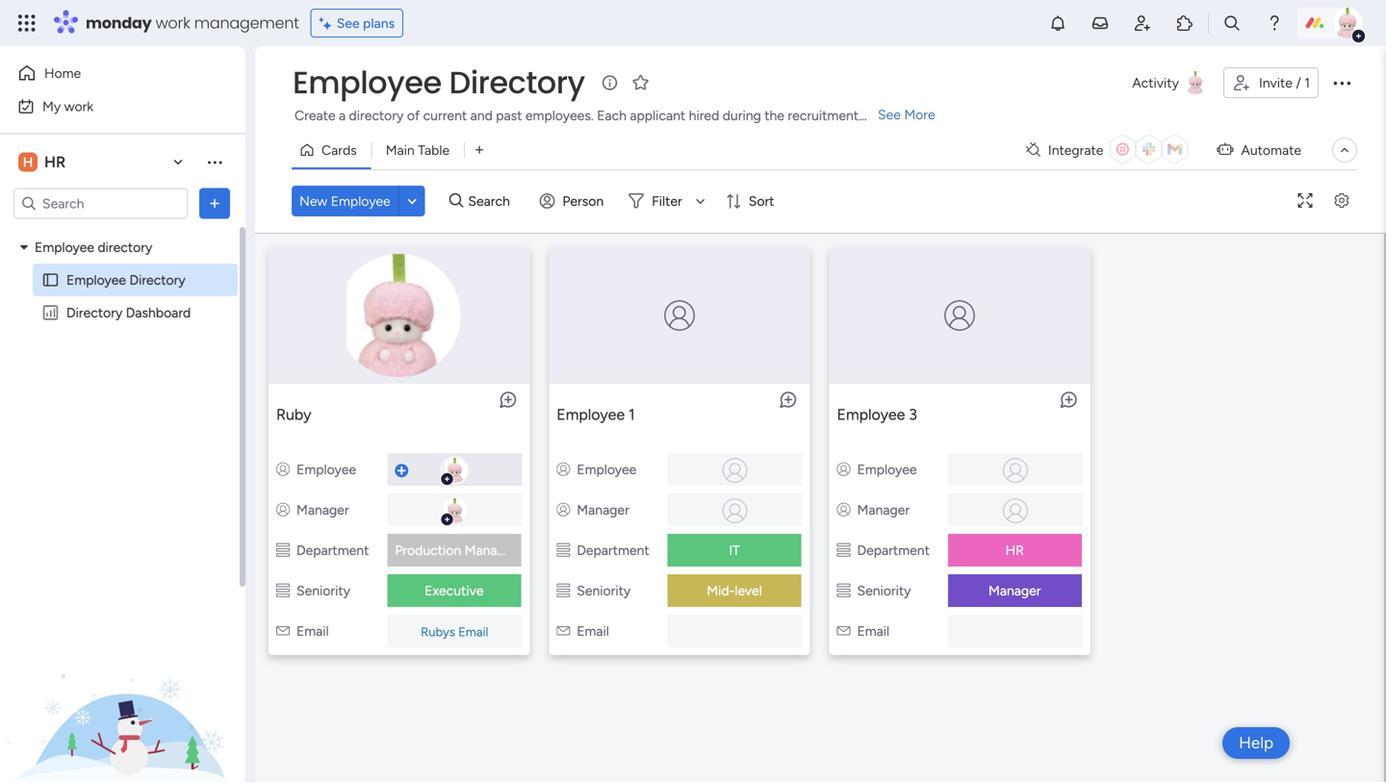 Task type: describe. For each thing, give the bounding box(es) containing it.
employee 3
[[837, 406, 917, 424]]

employee inside button
[[331, 193, 391, 209]]

board
[[1127, 107, 1162, 124]]

v2 status outline image for ruby
[[276, 542, 290, 559]]

filter
[[652, 193, 682, 209]]

autopilot image
[[1217, 137, 1233, 161]]

help image
[[1265, 13, 1284, 33]]

manager for employee 1
[[577, 502, 629, 518]]

plans
[[363, 15, 395, 31]]

production
[[395, 542, 461, 559]]

invite members image
[[1133, 13, 1152, 33]]

table
[[418, 142, 450, 158]]

create a directory of current and past employees. each applicant hired during the recruitment process can automatically be moved to this board using the automation center.
[[295, 107, 1339, 124]]

Search field
[[463, 188, 521, 215]]

v2 email column image for employee 3
[[837, 623, 850, 640]]

help button
[[1223, 728, 1290, 759]]

1 inside invite / 1 button
[[1305, 75, 1310, 91]]

employee directory inside "list box"
[[66, 272, 186, 288]]

card cover image image for employee 1
[[664, 300, 695, 331]]

1 vertical spatial options image
[[205, 194, 224, 213]]

select product image
[[17, 13, 37, 33]]

see for see plans
[[337, 15, 360, 31]]

department for ruby
[[296, 542, 369, 559]]

arrow down image
[[689, 190, 712, 213]]

work for my
[[64, 98, 93, 115]]

management
[[194, 12, 299, 34]]

1 the from the left
[[765, 107, 784, 124]]

it
[[729, 542, 740, 559]]

new
[[299, 193, 328, 209]]

seniority for ruby
[[296, 583, 350, 599]]

2 horizontal spatial directory
[[449, 61, 585, 104]]

work for monday
[[156, 12, 190, 34]]

angle down image
[[408, 194, 417, 208]]

activity button
[[1125, 67, 1216, 98]]

invite
[[1259, 75, 1293, 91]]

hired
[[689, 107, 719, 124]]

moved
[[1041, 107, 1082, 124]]

employee directory
[[35, 239, 152, 256]]

recruitment
[[788, 107, 859, 124]]

1 vertical spatial directory
[[129, 272, 186, 288]]

collapse board header image
[[1337, 142, 1352, 158]]

department for employee 3
[[857, 542, 930, 559]]

new employee
[[299, 193, 391, 209]]

1 inside row group
[[629, 406, 635, 424]]

hr inside row group
[[1006, 542, 1024, 559]]

more
[[904, 106, 935, 123]]

using
[[1165, 107, 1198, 124]]

sort
[[749, 193, 774, 209]]

be
[[1022, 107, 1037, 124]]

level
[[735, 583, 762, 599]]

h
[[23, 154, 33, 170]]

directory inside "list box"
[[98, 239, 152, 256]]

main
[[386, 142, 415, 158]]

row group containing ruby
[[259, 238, 1380, 669]]

public dashboard image
[[41, 304, 60, 322]]

Employee Directory field
[[288, 61, 590, 104]]

show board description image
[[598, 73, 621, 92]]

open full screen image
[[1290, 194, 1321, 208]]

add view image
[[476, 143, 483, 157]]

integrate
[[1048, 142, 1104, 158]]

mid-level
[[707, 583, 762, 599]]

automatically
[[938, 107, 1019, 124]]

Search in workspace field
[[40, 193, 161, 215]]

search everything image
[[1223, 13, 1242, 33]]

0 vertical spatial options image
[[1330, 71, 1353, 94]]

main table
[[386, 142, 450, 158]]

help
[[1239, 734, 1274, 753]]

cards button
[[292, 135, 371, 166]]

email for employee 1
[[577, 623, 609, 640]]

during
[[723, 107, 761, 124]]

main table button
[[371, 135, 464, 166]]

employee 1
[[557, 406, 635, 424]]

create
[[295, 107, 335, 124]]

applicant
[[630, 107, 686, 124]]

invite / 1
[[1259, 75, 1310, 91]]

dapulse addbtn image
[[395, 465, 406, 476]]

current
[[423, 107, 467, 124]]

0 horizontal spatial card cover image image
[[282, 254, 517, 377]]

hr inside the workspace selection element
[[44, 153, 66, 171]]

cards
[[322, 142, 357, 158]]



Task type: vqa. For each thing, say whether or not it's contained in the screenshot.
rightmost Directory
yes



Task type: locate. For each thing, give the bounding box(es) containing it.
list box containing employee directory
[[0, 227, 245, 589]]

1 horizontal spatial department
[[577, 542, 649, 559]]

2 the from the left
[[1201, 107, 1221, 124]]

see left more
[[878, 106, 901, 123]]

manager
[[297, 502, 349, 518], [577, 502, 629, 518], [857, 502, 910, 518], [989, 583, 1041, 599]]

automation
[[1224, 107, 1293, 124]]

1 horizontal spatial card cover image image
[[664, 300, 695, 331]]

inbox image
[[1091, 13, 1110, 33]]

executive
[[425, 583, 484, 599]]

option
[[0, 230, 245, 234]]

monday work management
[[86, 12, 299, 34]]

my work
[[42, 98, 93, 115]]

2 horizontal spatial seniority
[[857, 583, 911, 599]]

work right the my
[[64, 98, 93, 115]]

workspace selection element
[[18, 151, 69, 174]]

see more
[[878, 106, 935, 123]]

1 horizontal spatial work
[[156, 12, 190, 34]]

1 horizontal spatial seniority
[[577, 583, 631, 599]]

options image up center.
[[1330, 71, 1353, 94]]

see plans
[[337, 15, 395, 31]]

public board image
[[41, 271, 60, 289]]

2 seniority from the left
[[577, 583, 631, 599]]

and
[[470, 107, 493, 124]]

list box
[[0, 227, 245, 589]]

work
[[156, 12, 190, 34], [64, 98, 93, 115]]

department for employee 1
[[577, 542, 649, 559]]

3
[[909, 406, 917, 424]]

of
[[407, 107, 420, 124]]

2 v2 email column image from the left
[[557, 623, 570, 640]]

to
[[1085, 107, 1098, 124]]

1 horizontal spatial see
[[878, 106, 901, 123]]

directory right public dashboard icon
[[66, 305, 123, 321]]

manager for ruby
[[297, 502, 349, 518]]

see plans button
[[311, 9, 403, 38]]

the
[[765, 107, 784, 124], [1201, 107, 1221, 124]]

row group
[[259, 238, 1380, 669]]

options image
[[1330, 71, 1353, 94], [205, 194, 224, 213]]

card cover image image
[[282, 254, 517, 377], [664, 300, 695, 331], [944, 300, 975, 331]]

lottie animation element
[[0, 588, 245, 783]]

my
[[42, 98, 61, 115]]

department
[[296, 542, 369, 559], [577, 542, 649, 559], [857, 542, 930, 559]]

ruby anderson image
[[1332, 8, 1363, 39]]

options image down workspace options image
[[205, 194, 224, 213]]

work inside button
[[64, 98, 93, 115]]

1 horizontal spatial options image
[[1330, 71, 1353, 94]]

employee directory up current
[[293, 61, 585, 104]]

0 horizontal spatial work
[[64, 98, 93, 115]]

directory down the search in workspace field
[[98, 239, 152, 256]]

1 horizontal spatial directory
[[129, 272, 186, 288]]

home
[[44, 65, 81, 81]]

1 vertical spatial employee directory
[[66, 272, 186, 288]]

1 horizontal spatial the
[[1201, 107, 1221, 124]]

email for employee 3
[[857, 623, 890, 640]]

2 horizontal spatial v2 status outline image
[[837, 542, 850, 559]]

directory up past
[[449, 61, 585, 104]]

workspace image
[[18, 152, 38, 173]]

v2 search image
[[449, 190, 463, 212]]

0 vertical spatial 1
[[1305, 75, 1310, 91]]

2 horizontal spatial v2 status outline image
[[837, 583, 850, 599]]

hr
[[44, 153, 66, 171], [1006, 542, 1024, 559]]

rubys email
[[421, 625, 488, 640]]

1
[[1305, 75, 1310, 91], [629, 406, 635, 424]]

0 horizontal spatial the
[[765, 107, 784, 124]]

home button
[[12, 58, 207, 89]]

v2 status outline image
[[557, 542, 570, 559], [276, 583, 290, 599], [837, 583, 850, 599]]

0 vertical spatial see
[[337, 15, 360, 31]]

see for see more
[[878, 106, 901, 123]]

email for ruby
[[296, 623, 329, 640]]

directory right a at the top of the page
[[349, 107, 404, 124]]

activity
[[1132, 75, 1179, 91]]

3 v2 email column image from the left
[[837, 623, 850, 640]]

0 vertical spatial employee directory
[[293, 61, 585, 104]]

v2 email column image
[[276, 623, 290, 640], [557, 623, 570, 640], [837, 623, 850, 640]]

new employee button
[[292, 186, 398, 217]]

a
[[339, 107, 346, 124]]

2 department from the left
[[577, 542, 649, 559]]

employee directory up directory dashboard
[[66, 272, 186, 288]]

mid-
[[707, 583, 735, 599]]

email
[[296, 623, 329, 640], [577, 623, 609, 640], [857, 623, 890, 640], [458, 625, 488, 640]]

0 horizontal spatial see
[[337, 15, 360, 31]]

1 vertical spatial 1
[[629, 406, 635, 424]]

the right "during"
[[765, 107, 784, 124]]

1 department from the left
[[296, 542, 369, 559]]

0 vertical spatial directory
[[449, 61, 585, 104]]

1 seniority from the left
[[296, 583, 350, 599]]

1 vertical spatial work
[[64, 98, 93, 115]]

1 horizontal spatial directory
[[349, 107, 404, 124]]

0 horizontal spatial employee directory
[[66, 272, 186, 288]]

1 v2 email column image from the left
[[276, 623, 290, 640]]

0 horizontal spatial v2 status outline image
[[276, 542, 290, 559]]

see more link
[[876, 105, 937, 124]]

settings image
[[1326, 194, 1357, 208]]

center.
[[1297, 107, 1339, 124]]

3 seniority from the left
[[857, 583, 911, 599]]

management
[[465, 542, 544, 559]]

1 vertical spatial directory
[[98, 239, 152, 256]]

sort button
[[718, 186, 786, 217]]

person button
[[532, 186, 615, 217]]

directory
[[449, 61, 585, 104], [129, 272, 186, 288], [66, 305, 123, 321]]

each
[[597, 107, 627, 124]]

lottie animation image
[[0, 588, 245, 783]]

seniority
[[296, 583, 350, 599], [577, 583, 631, 599], [857, 583, 911, 599]]

0 vertical spatial directory
[[349, 107, 404, 124]]

dapulse integrations image
[[1026, 143, 1040, 157]]

seniority for employee 1
[[577, 583, 631, 599]]

employee
[[293, 61, 442, 104], [331, 193, 391, 209], [35, 239, 94, 256], [66, 272, 126, 288], [557, 406, 625, 424], [837, 406, 905, 424], [297, 462, 356, 478], [577, 462, 637, 478], [857, 462, 917, 478]]

invite / 1 button
[[1223, 67, 1319, 98]]

directory dashboard
[[66, 305, 191, 321]]

can
[[913, 107, 935, 124]]

0 horizontal spatial directory
[[98, 239, 152, 256]]

v2 status outline image for employee 3
[[837, 542, 850, 559]]

ruby
[[276, 406, 311, 424]]

1 vertical spatial hr
[[1006, 542, 1024, 559]]

directory up dashboard
[[129, 272, 186, 288]]

see inside button
[[337, 15, 360, 31]]

production management
[[395, 542, 544, 559]]

1 horizontal spatial 1
[[1305, 75, 1310, 91]]

1 horizontal spatial v2 status outline image
[[557, 542, 570, 559]]

0 vertical spatial work
[[156, 12, 190, 34]]

1 horizontal spatial v2 status outline image
[[557, 583, 570, 599]]

manager for employee 3
[[857, 502, 910, 518]]

0 horizontal spatial options image
[[205, 194, 224, 213]]

add to favorites image
[[631, 73, 650, 92]]

v2 status outline image for ruby
[[276, 583, 290, 599]]

1 horizontal spatial hr
[[1006, 542, 1024, 559]]

notifications image
[[1048, 13, 1068, 33]]

v2 status outline image
[[276, 542, 290, 559], [837, 542, 850, 559], [557, 583, 570, 599]]

dashboard
[[126, 305, 191, 321]]

2 horizontal spatial department
[[857, 542, 930, 559]]

v2 email column image for employee 1
[[557, 623, 570, 640]]

dapulse person column image
[[276, 462, 290, 478], [557, 462, 570, 478], [837, 462, 850, 478], [276, 502, 290, 518], [557, 502, 570, 518], [837, 502, 850, 518]]

0 horizontal spatial department
[[296, 542, 369, 559]]

directory
[[349, 107, 404, 124], [98, 239, 152, 256]]

the right using
[[1201, 107, 1221, 124]]

v2 email column image for ruby
[[276, 623, 290, 640]]

0 horizontal spatial 1
[[629, 406, 635, 424]]

card cover image image for employee 3
[[944, 300, 975, 331]]

v2 status outline image for employee 3
[[837, 583, 850, 599]]

see left plans
[[337, 15, 360, 31]]

person
[[563, 193, 604, 209]]

workspace options image
[[205, 152, 224, 172]]

0 horizontal spatial v2 email column image
[[276, 623, 290, 640]]

1 horizontal spatial v2 email column image
[[557, 623, 570, 640]]

0 horizontal spatial hr
[[44, 153, 66, 171]]

rubys email link
[[417, 625, 492, 640]]

caret down image
[[20, 241, 28, 254]]

my work button
[[12, 91, 207, 122]]

filter button
[[621, 186, 712, 217]]

seniority for employee 3
[[857, 583, 911, 599]]

0 vertical spatial hr
[[44, 153, 66, 171]]

0 horizontal spatial v2 status outline image
[[276, 583, 290, 599]]

0 horizontal spatial seniority
[[296, 583, 350, 599]]

2 vertical spatial directory
[[66, 305, 123, 321]]

2 horizontal spatial card cover image image
[[944, 300, 975, 331]]

employee directory
[[293, 61, 585, 104], [66, 272, 186, 288]]

process
[[862, 107, 910, 124]]

work right monday at the left top of page
[[156, 12, 190, 34]]

this
[[1101, 107, 1124, 124]]

past
[[496, 107, 522, 124]]

0 horizontal spatial directory
[[66, 305, 123, 321]]

monday
[[86, 12, 152, 34]]

2 horizontal spatial v2 email column image
[[837, 623, 850, 640]]

automate
[[1241, 142, 1301, 158]]

/
[[1296, 75, 1301, 91]]

1 vertical spatial see
[[878, 106, 901, 123]]

see
[[337, 15, 360, 31], [878, 106, 901, 123]]

rubys
[[421, 625, 455, 640]]

1 horizontal spatial employee directory
[[293, 61, 585, 104]]

apps image
[[1175, 13, 1195, 33]]

3 department from the left
[[857, 542, 930, 559]]

employees.
[[525, 107, 594, 124]]



